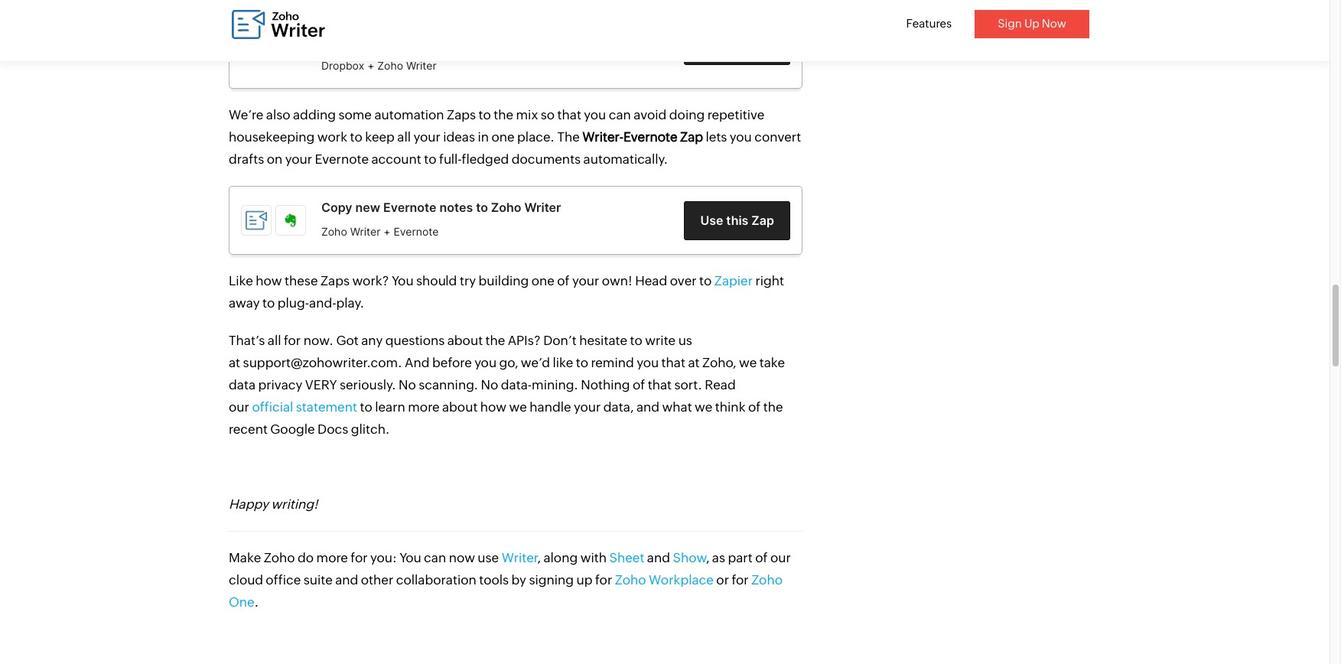 Task type: locate. For each thing, give the bounding box(es) containing it.
1 vertical spatial new
[[355, 200, 380, 215]]

to down seriously.
[[360, 400, 372, 415]]

data,
[[604, 400, 634, 415]]

0 vertical spatial can
[[609, 107, 631, 123]]

1 horizontal spatial zap
[[752, 212, 774, 228]]

for right up
[[595, 572, 612, 588]]

the inside we're also adding some automation zaps to the mix so that you can avoid doing repetitive housekeeping work to keep all your ideas in one place. the
[[494, 107, 513, 123]]

the inside that's all for now. got any questions about the apis? don't hesitate to write us at support@zohowriter.com. and before you go, we'd like to remind you that at zoho, we take data privacy very seriously. no scanning. no data-mining. nothing of that sort. read our
[[486, 333, 505, 348]]

about down the scanning.
[[442, 400, 478, 415]]

in
[[478, 129, 489, 145]]

and
[[637, 400, 660, 415], [647, 550, 670, 566], [335, 572, 358, 588]]

plug-
[[278, 296, 309, 311]]

0 vertical spatial and
[[637, 400, 660, 415]]

upload dropbox files when new zoho writer documents are moved to folders
[[321, 15, 651, 49]]

more up suite at the bottom of page
[[316, 550, 348, 566]]

all
[[397, 129, 411, 145], [268, 333, 281, 348]]

no down and on the left bottom
[[399, 377, 416, 393]]

cloud
[[229, 572, 263, 588]]

you right work?
[[392, 273, 414, 289]]

evernote inside lets you convert drafts on your evernote account to full-fledged documents automatically.
[[315, 152, 369, 167]]

building
[[479, 273, 529, 289]]

of up data,
[[633, 377, 645, 393]]

we left take
[[739, 355, 757, 370]]

you
[[392, 273, 414, 289], [400, 550, 421, 566]]

1 horizontal spatial our
[[770, 550, 791, 566]]

account
[[371, 152, 421, 167]]

writer inside upload dropbox files when new zoho writer documents are moved to folders
[[545, 15, 581, 31]]

0 horizontal spatial new
[[355, 200, 380, 215]]

work?
[[352, 273, 389, 289]]

, as part of our cloud office suite and other collaboration tools by signing up for
[[229, 550, 791, 588]]

apis?
[[508, 333, 541, 348]]

that right so
[[557, 107, 581, 123]]

0 vertical spatial about
[[447, 333, 483, 348]]

0 horizontal spatial evernote
[[315, 152, 369, 167]]

, inside , as part of our cloud office suite and other collaboration tools by signing up for
[[706, 550, 710, 566]]

and up the 'zoho workplace' "link"
[[647, 550, 670, 566]]

of right think at the right of page
[[748, 400, 761, 415]]

handle
[[530, 400, 571, 415]]

can inside we're also adding some automation zaps to the mix so that you can avoid doing repetitive housekeeping work to keep all your ideas in one place. the
[[609, 107, 631, 123]]

your down nothing
[[574, 400, 601, 415]]

that left at
[[662, 355, 686, 370]]

as
[[712, 550, 725, 566]]

scanning.
[[419, 377, 478, 393]]

1 vertical spatial how
[[480, 400, 507, 415]]

all inside we're also adding some automation zaps to the mix so that you can avoid doing repetitive housekeeping work to keep all your ideas in one place. the
[[397, 129, 411, 145]]

upload
[[321, 15, 363, 31]]

one
[[229, 595, 254, 610]]

writer-evernote zap
[[583, 129, 703, 145]]

1 no from the left
[[399, 377, 416, 393]]

0 vertical spatial you
[[392, 273, 414, 289]]

zap
[[680, 129, 703, 145], [752, 212, 774, 228]]

0 vertical spatial all
[[397, 129, 411, 145]]

by
[[512, 572, 526, 588]]

zoho down part
[[751, 572, 783, 588]]

2 horizontal spatial evernote
[[624, 129, 678, 145]]

0 horizontal spatial no
[[399, 377, 416, 393]]

2 vertical spatial writer
[[502, 550, 537, 566]]

more inside to learn more about how we handle your data, and what we think of the recent google docs glitch.
[[408, 400, 440, 415]]

the
[[494, 107, 513, 123], [486, 333, 505, 348], [763, 400, 783, 415]]

0 vertical spatial writer
[[545, 15, 581, 31]]

zap down doing at the top of page
[[680, 129, 703, 145]]

new right copy on the top of the page
[[355, 200, 380, 215]]

0 horizontal spatial zap
[[680, 129, 703, 145]]

for left now.
[[284, 333, 301, 348]]

evernote down avoid
[[624, 129, 678, 145]]

0 horizontal spatial ,
[[537, 550, 541, 566]]

you down repetitive
[[730, 129, 752, 145]]

we
[[739, 355, 757, 370], [509, 400, 527, 415], [695, 400, 713, 415]]

we down sort. read
[[695, 400, 713, 415]]

us
[[678, 333, 692, 348]]

you up writer-
[[584, 107, 606, 123]]

for left "you:" at the left bottom of page
[[351, 550, 368, 566]]

use
[[478, 550, 499, 566]]

keep
[[365, 129, 395, 145]]

your inside we're also adding some automation zaps to the mix so that you can avoid doing repetitive housekeeping work to keep all your ideas in one place. the
[[414, 129, 441, 145]]

and inside , as part of our cloud office suite and other collaboration tools by signing up for
[[335, 572, 358, 588]]

that up 'what'
[[648, 377, 672, 393]]

0 horizontal spatial zaps
[[321, 273, 350, 289]]

can up collaboration on the left of page
[[424, 550, 446, 566]]

can up writer-
[[609, 107, 631, 123]]

1 horizontal spatial no
[[481, 377, 498, 393]]

2 , from the left
[[706, 550, 710, 566]]

2 horizontal spatial we
[[739, 355, 757, 370]]

to inside lets you convert drafts on your evernote account to full-fledged documents automatically.
[[424, 152, 437, 167]]

place. the
[[517, 129, 580, 145]]

with
[[580, 550, 607, 566]]

that's all for now. got any questions about the apis? don't hesitate to write us at support@zohowriter.com. and before you go, we'd like to remind you that at zoho, we take data privacy very seriously. no scanning. no data-mining. nothing of that sort. read our
[[229, 333, 785, 415]]

0 vertical spatial that
[[557, 107, 581, 123]]

zoho one
[[229, 572, 783, 610]]

privacy
[[258, 377, 303, 393]]

and right suite at the bottom of page
[[335, 572, 358, 588]]

0 vertical spatial zaps
[[447, 107, 476, 123]]

now
[[1042, 17, 1067, 30]]

zap right this
[[752, 212, 774, 228]]

full-
[[439, 152, 462, 167]]

1 horizontal spatial documents
[[584, 15, 651, 31]]

write
[[645, 333, 676, 348]]

copy
[[321, 200, 352, 215]]

we down data-
[[509, 400, 527, 415]]

to
[[386, 34, 398, 49], [479, 107, 491, 123], [350, 129, 363, 145], [424, 152, 437, 167], [476, 200, 488, 215], [699, 273, 712, 289], [262, 296, 275, 311], [630, 333, 643, 348], [576, 355, 588, 370], [360, 400, 372, 415]]

up
[[1024, 17, 1040, 30]]

and left 'what'
[[637, 400, 660, 415]]

to inside the right away to plug-and-play.
[[262, 296, 275, 311]]

0 vertical spatial documents
[[584, 15, 651, 31]]

your inside lets you convert drafts on your evernote account to full-fledged documents automatically.
[[285, 152, 312, 167]]

0 horizontal spatial how
[[256, 273, 282, 289]]

0 horizontal spatial our
[[229, 400, 249, 415]]

remind
[[591, 355, 634, 370]]

0 horizontal spatial one
[[492, 129, 515, 145]]

of inside to learn more about how we handle your data, and what we think of the recent google docs glitch.
[[748, 400, 761, 415]]

about inside that's all for now. got any questions about the apis? don't hesitate to write us at support@zohowriter.com. and before you go, we'd like to remind you that at zoho, we take data privacy very seriously. no scanning. no data-mining. nothing of that sort. read our
[[447, 333, 483, 348]]

copy new evernote notes to zoho writer use this zap
[[321, 200, 774, 228]]

0 vertical spatial zap
[[680, 129, 703, 145]]

1 vertical spatial writer
[[525, 200, 561, 215]]

0 vertical spatial the
[[494, 107, 513, 123]]

writer link
[[502, 550, 537, 566]]

to down dropbox
[[386, 34, 398, 49]]

you inside lets you convert drafts on your evernote account to full-fledged documents automatically.
[[730, 129, 752, 145]]

1 vertical spatial can
[[424, 550, 446, 566]]

of left own!
[[557, 273, 570, 289]]

1 horizontal spatial can
[[609, 107, 631, 123]]

folders
[[401, 34, 443, 49]]

so
[[541, 107, 555, 123]]

1 horizontal spatial zaps
[[447, 107, 476, 123]]

our right part
[[770, 550, 791, 566]]

1 horizontal spatial all
[[397, 129, 411, 145]]

what
[[662, 400, 692, 415]]

1 horizontal spatial how
[[480, 400, 507, 415]]

, left along
[[537, 550, 541, 566]]

1 vertical spatial zap
[[752, 212, 774, 228]]

evernote
[[624, 129, 678, 145], [315, 152, 369, 167], [383, 200, 437, 215]]

zoho inside zoho one
[[751, 572, 783, 588]]

do
[[298, 550, 314, 566]]

, left as
[[706, 550, 710, 566]]

0 vertical spatial evernote
[[624, 129, 678, 145]]

our down data
[[229, 400, 249, 415]]

to right over
[[699, 273, 712, 289]]

also
[[266, 107, 290, 123]]

you
[[584, 107, 606, 123], [730, 129, 752, 145], [475, 355, 497, 370], [637, 355, 659, 370]]

your right "on"
[[285, 152, 312, 167]]

your left ideas
[[414, 129, 441, 145]]

own!
[[602, 273, 633, 289]]

1 vertical spatial zaps
[[321, 273, 350, 289]]

0 horizontal spatial all
[[268, 333, 281, 348]]

got
[[336, 333, 359, 348]]

0 horizontal spatial can
[[424, 550, 446, 566]]

0 vertical spatial one
[[492, 129, 515, 145]]

zaps up and-
[[321, 273, 350, 289]]

show
[[673, 550, 706, 566]]

the up go, on the bottom left
[[486, 333, 505, 348]]

doing
[[669, 107, 705, 123]]

questions
[[385, 333, 445, 348]]

sign
[[998, 17, 1022, 30]]

documents
[[584, 15, 651, 31], [512, 152, 581, 167]]

upload dropbox files when new zoho writer documents are moved to folders link
[[321, 14, 669, 51]]

1 vertical spatial our
[[770, 550, 791, 566]]

1 vertical spatial about
[[442, 400, 478, 415]]

new right when
[[483, 15, 508, 31]]

to right notes
[[476, 200, 488, 215]]

mining.
[[532, 377, 578, 393]]

0 vertical spatial new
[[483, 15, 508, 31]]

0 horizontal spatial more
[[316, 550, 348, 566]]

drafts
[[229, 152, 264, 167]]

about up before
[[447, 333, 483, 348]]

0 horizontal spatial documents
[[512, 152, 581, 167]]

show link
[[673, 550, 706, 566]]

0 vertical spatial how
[[256, 273, 282, 289]]

how down data-
[[480, 400, 507, 415]]

1 horizontal spatial more
[[408, 400, 440, 415]]

that inside we're also adding some automation zaps to the mix so that you can avoid doing repetitive housekeeping work to keep all your ideas in one place. the
[[557, 107, 581, 123]]

the left mix
[[494, 107, 513, 123]]

the right think at the right of page
[[763, 400, 783, 415]]

and inside to learn more about how we handle your data, and what we think of the recent google docs glitch.
[[637, 400, 660, 415]]

1 vertical spatial that
[[662, 355, 686, 370]]

to left full-
[[424, 152, 437, 167]]

office
[[266, 572, 301, 588]]

writer
[[545, 15, 581, 31], [525, 200, 561, 215], [502, 550, 537, 566]]

at support@zohowriter.com.
[[229, 355, 402, 370]]

1 vertical spatial all
[[268, 333, 281, 348]]

all up account
[[397, 129, 411, 145]]

of inside , as part of our cloud office suite and other collaboration tools by signing up for
[[755, 550, 768, 566]]

part
[[728, 550, 753, 566]]

to left write
[[630, 333, 643, 348]]

1 horizontal spatial evernote
[[383, 200, 437, 215]]

1 horizontal spatial ,
[[706, 550, 710, 566]]

to learn more about how we handle your data, and what we think of the recent google docs glitch.
[[229, 400, 783, 437]]

writer for to
[[525, 200, 561, 215]]

0 vertical spatial our
[[229, 400, 249, 415]]

writer inside the copy new evernote notes to zoho writer use this zap
[[525, 200, 561, 215]]

evernote left notes
[[383, 200, 437, 215]]

documents inside lets you convert drafts on your evernote account to full-fledged documents automatically.
[[512, 152, 581, 167]]

to right away
[[262, 296, 275, 311]]

1 horizontal spatial new
[[483, 15, 508, 31]]

mix
[[516, 107, 538, 123]]

our
[[229, 400, 249, 415], [770, 550, 791, 566]]

1 vertical spatial evernote
[[315, 152, 369, 167]]

more down the scanning.
[[408, 400, 440, 415]]

2 vertical spatial the
[[763, 400, 783, 415]]

zoho right when
[[511, 15, 542, 31]]

evernote down work
[[315, 152, 369, 167]]

on
[[267, 152, 283, 167]]

of right part
[[755, 550, 768, 566]]

how right like
[[256, 273, 282, 289]]

one right building
[[532, 273, 555, 289]]

you right "you:" at the left bottom of page
[[400, 550, 421, 566]]

1 vertical spatial one
[[532, 273, 555, 289]]

2 vertical spatial and
[[335, 572, 358, 588]]

zoho right notes
[[491, 200, 522, 215]]

no left data-
[[481, 377, 498, 393]]

and
[[405, 355, 430, 370]]

zaps up ideas
[[447, 107, 476, 123]]

glitch.
[[351, 422, 390, 437]]

2 vertical spatial evernote
[[383, 200, 437, 215]]

one right in
[[492, 129, 515, 145]]

1 vertical spatial documents
[[512, 152, 581, 167]]

zoho workplace or for
[[615, 572, 751, 588]]

sheet
[[609, 550, 645, 566]]

0 vertical spatial more
[[408, 400, 440, 415]]

,
[[537, 550, 541, 566], [706, 550, 710, 566]]

all right that's
[[268, 333, 281, 348]]

1 vertical spatial the
[[486, 333, 505, 348]]

for inside , as part of our cloud office suite and other collaboration tools by signing up for
[[595, 572, 612, 588]]



Task type: describe. For each thing, give the bounding box(es) containing it.
official statement
[[252, 400, 357, 415]]

dropbox
[[366, 15, 417, 31]]

writing!
[[271, 497, 318, 512]]

before
[[432, 355, 472, 370]]

don't
[[543, 333, 577, 348]]

think
[[715, 400, 746, 415]]

how inside to learn more about how we handle your data, and what we think of the recent google docs glitch.
[[480, 400, 507, 415]]

for right or
[[732, 572, 749, 588]]

sort. read
[[674, 377, 736, 393]]

signing
[[529, 572, 574, 588]]

to inside to learn more about how we handle your data, and what we think of the recent google docs glitch.
[[360, 400, 372, 415]]

now
[[449, 550, 475, 566]]

about inside to learn more about how we handle your data, and what we think of the recent google docs glitch.
[[442, 400, 478, 415]]

zoho,
[[702, 355, 736, 370]]

and-
[[309, 296, 336, 311]]

you:
[[370, 550, 397, 566]]

right
[[756, 273, 784, 289]]

these
[[285, 273, 318, 289]]

happy writing!
[[229, 497, 318, 512]]

the inside to learn more about how we handle your data, and what we think of the recent google docs glitch.
[[763, 400, 783, 415]]

nothing
[[581, 377, 630, 393]]

to inside upload dropbox files when new zoho writer documents are moved to folders
[[386, 34, 398, 49]]

new inside the copy new evernote notes to zoho writer use this zap
[[355, 200, 380, 215]]

documents inside upload dropbox files when new zoho writer documents are moved to folders
[[584, 15, 651, 31]]

suite
[[303, 572, 333, 588]]

take
[[760, 355, 785, 370]]

writer for new
[[545, 15, 581, 31]]

happy
[[229, 497, 268, 512]]

1 vertical spatial more
[[316, 550, 348, 566]]

very
[[305, 377, 337, 393]]

evernote inside the copy new evernote notes to zoho writer use this zap
[[383, 200, 437, 215]]

seriously.
[[340, 377, 396, 393]]

sheet link
[[609, 550, 645, 566]]

to left keep
[[350, 129, 363, 145]]

zoho inside upload dropbox files when new zoho writer documents are moved to folders
[[511, 15, 542, 31]]

for inside that's all for now. got any questions about the apis? don't hesitate to write us at support@zohowriter.com. and before you go, we'd like to remind you that at zoho, we take data privacy very seriously. no scanning. no data-mining. nothing of that sort. read our
[[284, 333, 301, 348]]

to inside the copy new evernote notes to zoho writer use this zap
[[476, 200, 488, 215]]

some automation
[[339, 107, 444, 123]]

should try
[[416, 273, 476, 289]]

zoho workplace link
[[615, 572, 714, 588]]

up
[[577, 572, 593, 588]]

features
[[906, 17, 952, 30]]

.
[[254, 595, 259, 610]]

1 horizontal spatial one
[[532, 273, 555, 289]]

your left own!
[[572, 273, 599, 289]]

all inside that's all for now. got any questions about the apis? don't hesitate to write us at support@zohowriter.com. and before you go, we'd like to remind you that at zoho, we take data privacy very seriously. no scanning. no data-mining. nothing of that sort. read our
[[268, 333, 281, 348]]

1 , from the left
[[537, 550, 541, 566]]

zoho down "sheet" link
[[615, 572, 646, 588]]

recent
[[229, 422, 268, 437]]

zaps inside we're also adding some automation zaps to the mix so that you can avoid doing repetitive housekeeping work to keep all your ideas in one place. the
[[447, 107, 476, 123]]

head
[[635, 273, 667, 289]]

fledged
[[462, 152, 509, 167]]

zoho inside the copy new evernote notes to zoho writer use this zap
[[491, 200, 522, 215]]

repetitive
[[708, 107, 765, 123]]

moved
[[343, 34, 383, 49]]

you inside we're also adding some automation zaps to the mix so that you can avoid doing repetitive housekeeping work to keep all your ideas in one place. the
[[584, 107, 606, 123]]

our inside that's all for now. got any questions about the apis? don't hesitate to write us at support@zohowriter.com. and before you go, we'd like to remind you that at zoho, we take data privacy very seriously. no scanning. no data-mining. nothing of that sort. read our
[[229, 400, 249, 415]]

zap inside the copy new evernote notes to zoho writer use this zap
[[752, 212, 774, 228]]

features link
[[906, 17, 952, 30]]

data
[[229, 377, 256, 393]]

2 vertical spatial that
[[648, 377, 672, 393]]

1 vertical spatial and
[[647, 550, 670, 566]]

along
[[544, 550, 578, 566]]

lets you convert drafts on your evernote account to full-fledged documents automatically.
[[229, 129, 801, 167]]

we inside that's all for now. got any questions about the apis? don't hesitate to write us at support@zohowriter.com. and before you go, we'd like to remind you that at zoho, we take data privacy very seriously. no scanning. no data-mining. nothing of that sort. read our
[[739, 355, 757, 370]]

now.
[[303, 333, 334, 348]]

we're also adding some automation zaps to the mix so that you can avoid doing repetitive housekeeping work to keep all your ideas in one place. the
[[229, 107, 765, 145]]

learn
[[375, 400, 405, 415]]

lets
[[706, 129, 727, 145]]

work
[[317, 129, 347, 145]]

data-
[[501, 377, 532, 393]]

to up in
[[479, 107, 491, 123]]

our inside , as part of our cloud office suite and other collaboration tools by signing up for
[[770, 550, 791, 566]]

hesitate
[[579, 333, 627, 348]]

zoho up office
[[264, 550, 295, 566]]

zapier
[[714, 273, 753, 289]]

we'd
[[521, 355, 550, 370]]

your inside to learn more about how we handle your data, and what we think of the recent google docs glitch.
[[574, 400, 601, 415]]

of inside that's all for now. got any questions about the apis? don't hesitate to write us at support@zohowriter.com. and before you go, we'd like to remind you that at zoho, we take data privacy very seriously. no scanning. no data-mining. nothing of that sort. read our
[[633, 377, 645, 393]]

sign up now
[[998, 17, 1067, 30]]

to right "like"
[[576, 355, 588, 370]]

play.
[[336, 296, 364, 311]]

zapier link
[[714, 273, 753, 289]]

workplace
[[649, 572, 714, 588]]

away
[[229, 296, 260, 311]]

or
[[716, 572, 729, 588]]

official statement link
[[252, 400, 357, 415]]

docs
[[318, 422, 348, 437]]

writer-
[[583, 129, 624, 145]]

over
[[670, 273, 697, 289]]

1 vertical spatial you
[[400, 550, 421, 566]]

make
[[229, 550, 261, 566]]

google
[[270, 422, 315, 437]]

when
[[448, 15, 480, 31]]

collaboration
[[396, 572, 477, 588]]

2 no from the left
[[481, 377, 498, 393]]

are
[[321, 34, 340, 49]]

new inside upload dropbox files when new zoho writer documents are moved to folders
[[483, 15, 508, 31]]

one inside we're also adding some automation zaps to the mix so that you can avoid doing repetitive housekeeping work to keep all your ideas in one place. the
[[492, 129, 515, 145]]

you left go, on the bottom left
[[475, 355, 497, 370]]

convert
[[755, 129, 801, 145]]

go,
[[499, 355, 518, 370]]

you down write
[[637, 355, 659, 370]]

avoid
[[634, 107, 667, 123]]

0 horizontal spatial we
[[509, 400, 527, 415]]

copy new evernote notes to zoho writer link
[[321, 198, 561, 217]]

housekeeping
[[229, 129, 315, 145]]

sign up now link
[[975, 10, 1090, 38]]

adding
[[293, 107, 336, 123]]

1 horizontal spatial we
[[695, 400, 713, 415]]

files
[[420, 15, 445, 31]]

at
[[688, 355, 700, 370]]



Task type: vqa. For each thing, say whether or not it's contained in the screenshot.
Upload
yes



